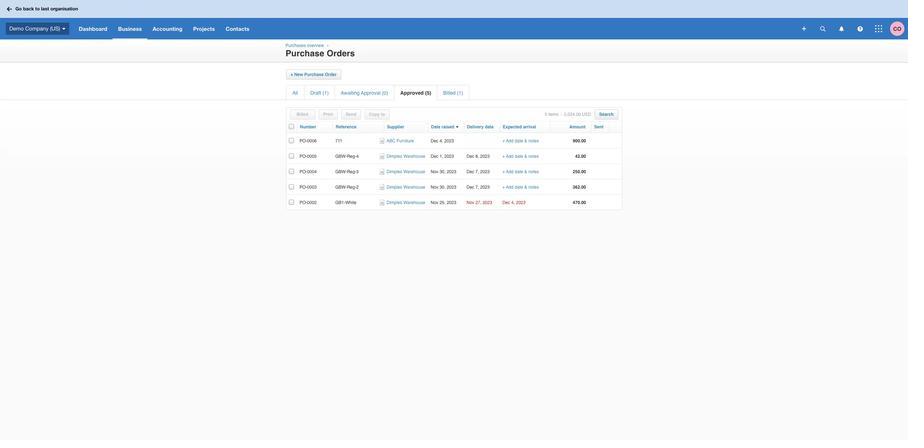 Task type: describe. For each thing, give the bounding box(es) containing it.
abc
[[387, 139, 396, 144]]

expected arrival
[[503, 124, 536, 129]]

900.00
[[573, 139, 586, 144]]

(5)
[[425, 90, 431, 96]]

(1) for billed (1)
[[457, 90, 463, 96]]

expected arrival link
[[503, 124, 536, 129]]

gb1-
[[336, 200, 346, 205]]

dec 1, 2023
[[431, 154, 454, 159]]

362.00
[[573, 185, 586, 190]]

white
[[346, 200, 357, 205]]

0004
[[307, 169, 317, 174]]

co button
[[891, 18, 908, 39]]

date for 362.00
[[515, 185, 523, 190]]

dec up nov 27, 2023
[[467, 185, 474, 190]]

dec down date
[[431, 139, 439, 144]]

dimples warehouse link for 4
[[387, 154, 425, 159]]

po- for 0004
[[300, 169, 307, 174]]

number link
[[300, 124, 316, 129]]

purchases overview
[[286, 43, 324, 48]]

print button
[[323, 112, 333, 117]]

add for 42.00
[[506, 154, 514, 159]]

po-0006
[[300, 139, 317, 144]]

order
[[325, 72, 337, 77]]

0003
[[307, 185, 317, 190]]

1 vertical spatial purchase
[[304, 72, 324, 77]]

accounting
[[153, 25, 182, 32]]

30, for 3
[[440, 169, 446, 174]]

banner containing co
[[0, 0, 908, 39]]

copy to button
[[369, 112, 385, 117]]

demo company (us) button
[[0, 18, 73, 39]]

gbw- for gbw-reg-2
[[336, 185, 347, 190]]

last
[[41, 6, 49, 12]]

0 vertical spatial purchase
[[286, 48, 324, 59]]

svg image
[[839, 26, 844, 31]]

nov 30, 2023 for 3
[[431, 169, 457, 174]]

draft (1)
[[310, 90, 329, 96]]

1 horizontal spatial to
[[381, 112, 385, 117]]

billed for billed
[[297, 112, 308, 117]]

delivery date
[[467, 124, 494, 129]]

+ for 4
[[503, 154, 505, 159]]

5 items | 2,024.00 usd
[[545, 112, 591, 117]]

+ add date & notes for 362.00
[[503, 185, 539, 190]]

date raised link
[[431, 124, 454, 129]]

+ add date & notes link for 250.00
[[503, 169, 539, 174]]

business
[[118, 25, 142, 32]]

search button
[[599, 112, 614, 117]]

711
[[336, 139, 342, 144]]

reg- for 4
[[347, 154, 356, 159]]

projects button
[[188, 18, 220, 39]]

30, for 2
[[440, 185, 446, 190]]

organisation
[[50, 6, 78, 12]]

copy to
[[369, 112, 385, 117]]

nov 30, 2023 for 2
[[431, 185, 457, 190]]

to inside 'link'
[[35, 6, 40, 12]]

& for 42.00
[[525, 154, 527, 159]]

42.00
[[575, 154, 586, 159]]

dec left 1,
[[431, 154, 439, 159]]

dimples for 3
[[387, 169, 402, 174]]

250.00
[[573, 169, 586, 174]]

reg- for 3
[[347, 169, 356, 174]]

warehouse for 2
[[404, 185, 425, 190]]

(1) for draft (1)
[[323, 90, 329, 96]]

add for 362.00
[[506, 185, 514, 190]]

+ add date & notes for 900.00
[[503, 139, 539, 144]]

gb1-white
[[336, 200, 357, 205]]

date
[[431, 124, 441, 129]]

warehouse for 4
[[404, 154, 425, 159]]

& for 900.00
[[525, 139, 527, 144]]

1,
[[440, 154, 443, 159]]

7, for 362.00
[[476, 185, 479, 190]]

& for 250.00
[[525, 169, 527, 174]]

3
[[356, 169, 359, 174]]

reference
[[336, 124, 357, 129]]

sent
[[594, 124, 604, 129]]

nov for gbw-reg-2
[[431, 185, 439, 190]]

po- for 0005
[[300, 154, 307, 159]]

purchases overview link
[[286, 43, 324, 48]]

send button
[[346, 112, 356, 117]]

notes for 900.00
[[529, 139, 539, 144]]

billed for billed (1)
[[443, 90, 456, 96]]

+ new purchase order button
[[291, 72, 337, 77]]

search
[[599, 112, 614, 117]]

all button
[[292, 90, 298, 96]]

go back to last organisation
[[15, 6, 78, 12]]

orders
[[327, 48, 355, 59]]

abc furniture link
[[387, 139, 414, 144]]

delivery date link
[[467, 124, 494, 129]]

furniture
[[397, 139, 414, 144]]

nov 25, 2023
[[431, 200, 457, 205]]

dimples warehouse for 4
[[387, 154, 425, 159]]

svg image inside 'demo company (us)' popup button
[[62, 28, 66, 30]]

nov for gbw-reg-3
[[431, 169, 439, 174]]

number
[[300, 124, 316, 129]]

billed (1)
[[443, 90, 463, 96]]

+ add date & notes for 250.00
[[503, 169, 539, 174]]

nov for gb1-white
[[431, 200, 439, 205]]

gbw-reg-4
[[336, 154, 359, 159]]

draft
[[310, 90, 321, 96]]

dec 8, 2023
[[467, 154, 490, 159]]

0006
[[307, 139, 317, 144]]

approved
[[400, 90, 424, 96]]

po-0005
[[300, 154, 317, 159]]

delivery
[[467, 124, 484, 129]]

contacts button
[[220, 18, 255, 39]]

470.00
[[573, 200, 586, 205]]

+ add date & notes link for 42.00
[[503, 154, 539, 159]]

0002
[[307, 200, 317, 205]]

co
[[894, 25, 902, 32]]

overview
[[307, 43, 324, 48]]

4
[[356, 154, 359, 159]]

approval
[[361, 90, 381, 96]]

gbw-reg-2
[[336, 185, 359, 190]]

purchases
[[286, 43, 306, 48]]

dimples for 2
[[387, 185, 402, 190]]

arrival
[[523, 124, 536, 129]]



Task type: locate. For each thing, give the bounding box(es) containing it.
0 vertical spatial nov 30, 2023
[[431, 169, 457, 174]]

purchase right new
[[304, 72, 324, 77]]

dimples warehouse link for 3
[[387, 169, 425, 174]]

2 dec 7, 2023 from the top
[[467, 185, 490, 190]]

1 vertical spatial gbw-
[[336, 169, 347, 174]]

1 + add date & notes from the top
[[503, 139, 539, 144]]

1 dimples warehouse from the top
[[387, 154, 425, 159]]

0 vertical spatial to
[[35, 6, 40, 12]]

banner
[[0, 0, 908, 39]]

nov left 27,
[[467, 200, 474, 205]]

po- up po-0004
[[300, 154, 307, 159]]

(1) right (5)
[[457, 90, 463, 96]]

items
[[549, 112, 559, 117]]

4 notes from the top
[[529, 185, 539, 190]]

2
[[356, 185, 359, 190]]

gbw- left 3
[[336, 169, 347, 174]]

nov up nov 25, 2023
[[431, 185, 439, 190]]

date
[[485, 124, 494, 129], [515, 139, 523, 144], [515, 154, 523, 159], [515, 169, 523, 174], [515, 185, 523, 190]]

2 warehouse from the top
[[404, 169, 425, 174]]

1 vertical spatial dec 4, 2023
[[503, 200, 526, 205]]

0 vertical spatial dec 7, 2023
[[467, 169, 490, 174]]

reg- for 2
[[347, 185, 356, 190]]

0 horizontal spatial (1)
[[323, 90, 329, 96]]

2 7, from the top
[[476, 185, 479, 190]]

nov down dec 1, 2023
[[431, 169, 439, 174]]

demo company (us)
[[9, 25, 60, 31]]

1 (1) from the left
[[323, 90, 329, 96]]

+ for 2
[[503, 185, 505, 190]]

7,
[[476, 169, 479, 174], [476, 185, 479, 190]]

2 (1) from the left
[[457, 90, 463, 96]]

7, up 27,
[[476, 185, 479, 190]]

usd
[[582, 112, 591, 117]]

4 warehouse from the top
[[404, 200, 425, 205]]

reg- down gbw-reg-4
[[347, 169, 356, 174]]

3 warehouse from the top
[[404, 185, 425, 190]]

date for 250.00
[[515, 169, 523, 174]]

3 & from the top
[[525, 169, 527, 174]]

2,024.00
[[564, 112, 581, 117]]

+ add date & notes for 42.00
[[503, 154, 539, 159]]

add for 250.00
[[506, 169, 514, 174]]

print
[[323, 112, 333, 117]]

1 + add date & notes link from the top
[[503, 139, 539, 144]]

1 30, from the top
[[440, 169, 446, 174]]

purchase down purchases overview link
[[286, 48, 324, 59]]

1 dimples from the top
[[387, 154, 402, 159]]

1 horizontal spatial (1)
[[457, 90, 463, 96]]

1 vertical spatial nov 30, 2023
[[431, 185, 457, 190]]

dec 7, 2023 for 362.00
[[467, 185, 490, 190]]

4,
[[440, 139, 443, 144], [512, 200, 515, 205]]

0 vertical spatial 4,
[[440, 139, 443, 144]]

new
[[294, 72, 303, 77]]

gbw- for gbw-reg-4
[[336, 154, 347, 159]]

1 gbw- from the top
[[336, 154, 347, 159]]

billed up number link
[[297, 112, 308, 117]]

to left last
[[35, 6, 40, 12]]

nov left the "25,"
[[431, 200, 439, 205]]

+ add date & notes link for 900.00
[[503, 139, 539, 144]]

dashboard
[[79, 25, 107, 32]]

5
[[545, 112, 547, 117]]

7, for 250.00
[[476, 169, 479, 174]]

4 po- from the top
[[300, 185, 307, 190]]

purchase
[[286, 48, 324, 59], [304, 72, 324, 77]]

billed
[[443, 90, 456, 96], [297, 112, 308, 117]]

1 reg- from the top
[[347, 154, 356, 159]]

3 dimples warehouse from the top
[[387, 185, 425, 190]]

projects
[[193, 25, 215, 32]]

po-
[[300, 139, 307, 144], [300, 154, 307, 159], [300, 169, 307, 174], [300, 185, 307, 190], [300, 200, 307, 205]]

2 dimples warehouse link from the top
[[387, 169, 425, 174]]

copy
[[369, 112, 380, 117]]

nov
[[431, 169, 439, 174], [431, 185, 439, 190], [431, 200, 439, 205], [467, 200, 474, 205]]

2 vertical spatial gbw-
[[336, 185, 347, 190]]

notes for 42.00
[[529, 154, 539, 159]]

0 vertical spatial 30,
[[440, 169, 446, 174]]

4, down date raised
[[440, 139, 443, 144]]

4, right nov 27, 2023
[[512, 200, 515, 205]]

1 warehouse from the top
[[404, 154, 425, 159]]

amount
[[570, 124, 586, 129]]

draft (1) button
[[310, 90, 329, 96]]

(1) right draft
[[323, 90, 329, 96]]

0 horizontal spatial dec 4, 2023
[[431, 139, 454, 144]]

billed right (5)
[[443, 90, 456, 96]]

2 vertical spatial reg-
[[347, 185, 356, 190]]

dec 4, 2023 right nov 27, 2023
[[503, 200, 526, 205]]

warehouse for 3
[[404, 169, 425, 174]]

(0)
[[382, 90, 388, 96]]

billed button
[[297, 112, 308, 117]]

2 dimples from the top
[[387, 169, 402, 174]]

2 + add date & notes link from the top
[[503, 154, 539, 159]]

2 gbw- from the top
[[336, 169, 347, 174]]

3 dimples warehouse link from the top
[[387, 185, 425, 190]]

notes
[[529, 139, 539, 144], [529, 154, 539, 159], [529, 169, 539, 174], [529, 185, 539, 190]]

1 vertical spatial reg-
[[347, 169, 356, 174]]

po- for 0002
[[300, 200, 307, 205]]

purchase orders
[[286, 48, 355, 59]]

30, down dec 1, 2023
[[440, 169, 446, 174]]

2 nov 30, 2023 from the top
[[431, 185, 457, 190]]

nov 30, 2023 down dec 1, 2023
[[431, 169, 457, 174]]

1 vertical spatial dec 7, 2023
[[467, 185, 490, 190]]

1 7, from the top
[[476, 169, 479, 174]]

gbw-reg-3
[[336, 169, 359, 174]]

1 add from the top
[[506, 139, 514, 144]]

dimples warehouse for 2
[[387, 185, 425, 190]]

3 gbw- from the top
[[336, 185, 347, 190]]

svg image inside go back to last organisation 'link'
[[7, 7, 12, 11]]

&
[[525, 139, 527, 144], [525, 154, 527, 159], [525, 169, 527, 174], [525, 185, 527, 190]]

1 vertical spatial 4,
[[512, 200, 515, 205]]

supplier
[[387, 124, 404, 129]]

notes for 250.00
[[529, 169, 539, 174]]

1 po- from the top
[[300, 139, 307, 144]]

4 dimples warehouse from the top
[[387, 200, 425, 205]]

2 reg- from the top
[[347, 169, 356, 174]]

4 + add date & notes link from the top
[[503, 185, 539, 190]]

awaiting
[[341, 90, 360, 96]]

0 vertical spatial reg-
[[347, 154, 356, 159]]

dec left 8,
[[467, 154, 474, 159]]

approved (5) button
[[400, 90, 431, 96]]

po- down po-0005
[[300, 169, 307, 174]]

to right 'copy'
[[381, 112, 385, 117]]

3 + add date & notes from the top
[[503, 169, 539, 174]]

accounting button
[[147, 18, 188, 39]]

+ for 3
[[503, 169, 505, 174]]

2 dimples warehouse from the top
[[387, 169, 425, 174]]

billed (1) button
[[443, 90, 463, 96]]

dec right nov 27, 2023
[[503, 200, 510, 205]]

send
[[346, 112, 356, 117]]

+
[[291, 72, 293, 77], [503, 139, 505, 144], [503, 154, 505, 159], [503, 169, 505, 174], [503, 185, 505, 190]]

2 po- from the top
[[300, 154, 307, 159]]

go
[[15, 6, 22, 12]]

dec 4, 2023 link
[[503, 200, 526, 205]]

3 dimples from the top
[[387, 185, 402, 190]]

sent link
[[594, 124, 604, 129]]

gbw- up gb1-
[[336, 185, 347, 190]]

1 vertical spatial billed
[[297, 112, 308, 117]]

gbw- down 711
[[336, 154, 347, 159]]

dimples warehouse for 3
[[387, 169, 425, 174]]

dec 7, 2023 up 27,
[[467, 185, 490, 190]]

po- for 0006
[[300, 139, 307, 144]]

1 vertical spatial 7,
[[476, 185, 479, 190]]

dimples warehouse link for 2
[[387, 185, 425, 190]]

warehouse
[[404, 154, 425, 159], [404, 169, 425, 174], [404, 185, 425, 190], [404, 200, 425, 205]]

1 notes from the top
[[529, 139, 539, 144]]

nov 30, 2023 up nov 25, 2023
[[431, 185, 457, 190]]

4 dimples warehouse link from the top
[[387, 200, 425, 205]]

back
[[23, 6, 34, 12]]

2 notes from the top
[[529, 154, 539, 159]]

1 nov 30, 2023 from the top
[[431, 169, 457, 174]]

+ add date & notes link for 362.00
[[503, 185, 539, 190]]

date for 42.00
[[515, 154, 523, 159]]

1 vertical spatial to
[[381, 112, 385, 117]]

approved (5)
[[400, 90, 431, 96]]

po- for 0003
[[300, 185, 307, 190]]

1 vertical spatial 30,
[[440, 185, 446, 190]]

go back to last organisation link
[[4, 3, 82, 15]]

supplier link
[[387, 124, 404, 129]]

0 horizontal spatial to
[[35, 6, 40, 12]]

4 + add date & notes from the top
[[503, 185, 539, 190]]

1 horizontal spatial billed
[[443, 90, 456, 96]]

3 reg- from the top
[[347, 185, 356, 190]]

2 + add date & notes from the top
[[503, 154, 539, 159]]

dec down dec 8, 2023
[[467, 169, 474, 174]]

4 & from the top
[[525, 185, 527, 190]]

4 add from the top
[[506, 185, 514, 190]]

business button
[[113, 18, 147, 39]]

contacts
[[226, 25, 250, 32]]

3 po- from the top
[[300, 169, 307, 174]]

1 horizontal spatial 4,
[[512, 200, 515, 205]]

nov 27, 2023
[[467, 200, 492, 205]]

0 vertical spatial 7,
[[476, 169, 479, 174]]

1 dimples warehouse link from the top
[[387, 154, 425, 159]]

po-0002
[[300, 200, 317, 205]]

1 & from the top
[[525, 139, 527, 144]]

dec 7, 2023 for 250.00
[[467, 169, 490, 174]]

1 dec 7, 2023 from the top
[[467, 169, 490, 174]]

reg- up white
[[347, 185, 356, 190]]

abc furniture
[[387, 139, 414, 144]]

dec 4, 2023 down date raised
[[431, 139, 454, 144]]

2 & from the top
[[525, 154, 527, 159]]

dec 4, 2023
[[431, 139, 454, 144], [503, 200, 526, 205]]

svg image
[[7, 7, 12, 11], [875, 25, 883, 32], [820, 26, 826, 31], [858, 26, 863, 31], [802, 27, 807, 31], [62, 28, 66, 30]]

7, down 8,
[[476, 169, 479, 174]]

dimples warehouse
[[387, 154, 425, 159], [387, 169, 425, 174], [387, 185, 425, 190], [387, 200, 425, 205]]

notes for 362.00
[[529, 185, 539, 190]]

0 vertical spatial gbw-
[[336, 154, 347, 159]]

0 vertical spatial dec 4, 2023
[[431, 139, 454, 144]]

all
[[292, 90, 298, 96]]

+ new purchase order
[[291, 72, 337, 77]]

dec 7, 2023
[[467, 169, 490, 174], [467, 185, 490, 190]]

30, up the "25,"
[[440, 185, 446, 190]]

dimples
[[387, 154, 402, 159], [387, 169, 402, 174], [387, 185, 402, 190], [387, 200, 402, 205]]

add for 900.00
[[506, 139, 514, 144]]

& for 362.00
[[525, 185, 527, 190]]

po- down number
[[300, 139, 307, 144]]

+ add date & notes
[[503, 139, 539, 144], [503, 154, 539, 159], [503, 169, 539, 174], [503, 185, 539, 190]]

gbw- for gbw-reg-3
[[336, 169, 347, 174]]

2 30, from the top
[[440, 185, 446, 190]]

1 horizontal spatial dec 4, 2023
[[503, 200, 526, 205]]

date for 900.00
[[515, 139, 523, 144]]

amount link
[[570, 124, 586, 129]]

4 dimples from the top
[[387, 200, 402, 205]]

(1)
[[323, 90, 329, 96], [457, 90, 463, 96]]

2023
[[445, 139, 454, 144], [445, 154, 454, 159], [480, 154, 490, 159], [447, 169, 457, 174], [480, 169, 490, 174], [447, 185, 457, 190], [480, 185, 490, 190], [447, 200, 457, 205], [483, 200, 492, 205], [516, 200, 526, 205]]

po-0004
[[300, 169, 317, 174]]

dimples for 4
[[387, 154, 402, 159]]

reg- up gbw-reg-3
[[347, 154, 356, 159]]

3 + add date & notes link from the top
[[503, 169, 539, 174]]

reg-
[[347, 154, 356, 159], [347, 169, 356, 174], [347, 185, 356, 190]]

(us)
[[50, 25, 60, 31]]

awaiting approval (0)
[[341, 90, 388, 96]]

0 horizontal spatial 4,
[[440, 139, 443, 144]]

date raised
[[431, 124, 454, 129]]

0 vertical spatial billed
[[443, 90, 456, 96]]

demo
[[9, 25, 24, 31]]

0005
[[307, 154, 317, 159]]

po-0003
[[300, 185, 317, 190]]

raised
[[442, 124, 454, 129]]

po- down po-0003
[[300, 200, 307, 205]]

5 po- from the top
[[300, 200, 307, 205]]

0 horizontal spatial billed
[[297, 112, 308, 117]]

3 notes from the top
[[529, 169, 539, 174]]

3 add from the top
[[506, 169, 514, 174]]

dec 7, 2023 down dec 8, 2023
[[467, 169, 490, 174]]

po- up po-0002
[[300, 185, 307, 190]]

awaiting approval (0) button
[[341, 90, 388, 96]]

2 add from the top
[[506, 154, 514, 159]]

dashboard link
[[73, 18, 113, 39]]



Task type: vqa. For each thing, say whether or not it's contained in the screenshot.


